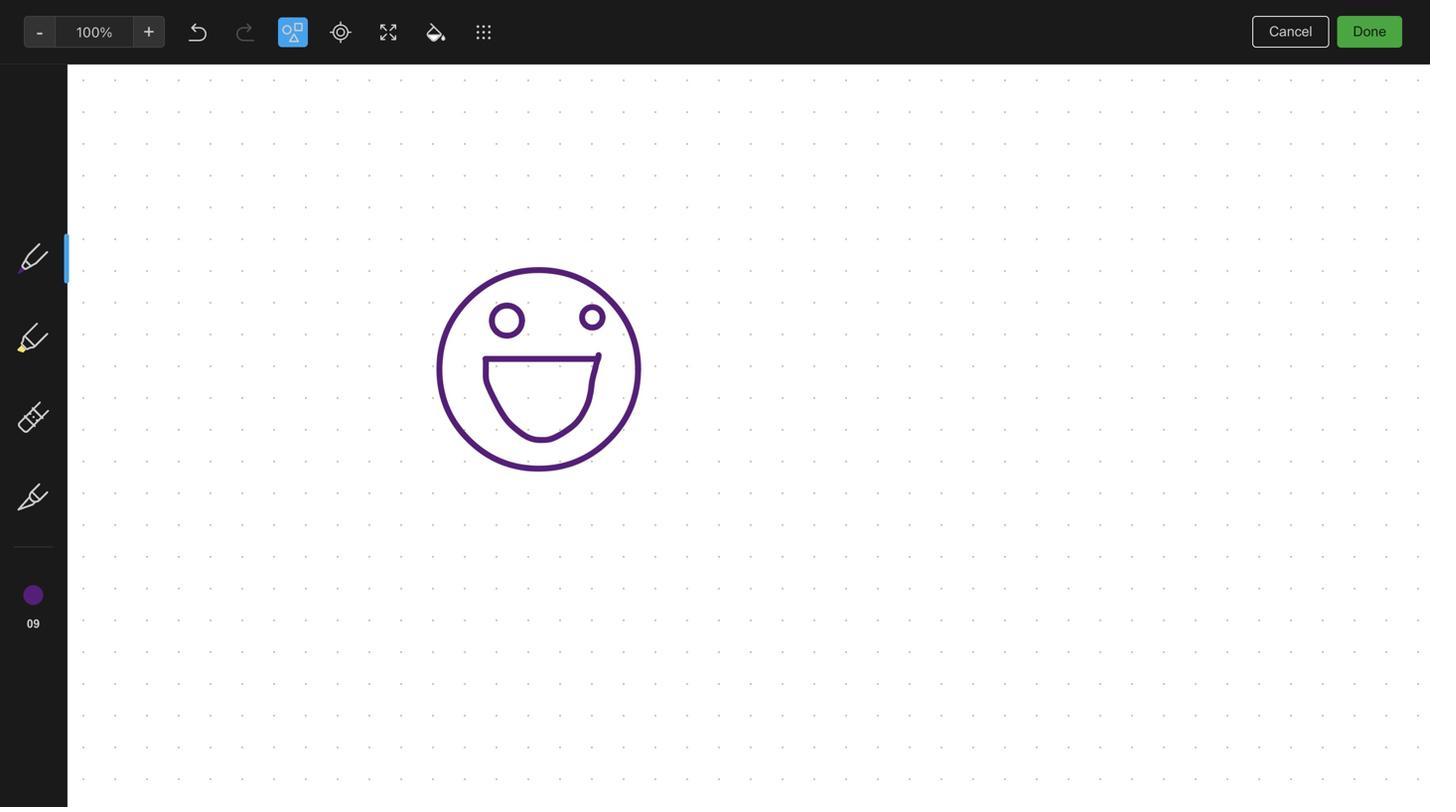 Task type: locate. For each thing, give the bounding box(es) containing it.
- right files
[[541, 412, 548, 428]]

1 vertical spatial on
[[514, 203, 530, 220]]

task up emails
[[516, 167, 546, 184]]

only you
[[1242, 16, 1295, 31]]

laptop
[[485, 150, 526, 166]]

on right edited at the left top of page
[[708, 61, 724, 78]]

notes up notes
[[281, 20, 336, 43]]

task
[[506, 128, 536, 144], [516, 167, 546, 184], [503, 430, 533, 446]]

1 horizontal spatial on
[[708, 61, 724, 78]]

- up lunch
[[536, 185, 542, 202]]

tags
[[45, 303, 75, 319]]

1 morning from the top
[[447, 128, 502, 144]]

5 notes
[[262, 62, 310, 79]]

-
[[529, 150, 536, 166], [462, 167, 468, 184], [549, 167, 556, 184], [536, 185, 542, 202], [481, 203, 488, 220], [572, 203, 579, 220], [503, 221, 509, 237], [541, 412, 548, 428]]

in
[[447, 167, 458, 184]]

0 vertical spatial check
[[472, 167, 513, 184]]

morning
[[447, 128, 502, 144], [447, 430, 500, 446]]

notes
[[281, 20, 336, 43], [44, 195, 82, 212]]

2 vertical spatial task
[[503, 430, 533, 446]]

last edited on dec 14, 2023
[[633, 61, 813, 78]]

2023
[[780, 61, 813, 78]]

1 vertical spatial dec 5
[[447, 606, 480, 620]]

1 vertical spatial task
[[516, 167, 546, 184]]

0 vertical spatial on
[[708, 61, 724, 78]]

yesterday
[[447, 276, 502, 290]]

0 vertical spatial dec
[[728, 61, 753, 78]]

0 vertical spatial morning
[[447, 128, 502, 144]]

task up the "laptop"
[[506, 128, 536, 144]]

1 vertical spatial dec
[[270, 447, 292, 461]]

check
[[472, 167, 513, 184], [447, 185, 487, 202]]

1 horizontal spatial dec
[[447, 606, 469, 620]]

dec
[[728, 61, 753, 78], [270, 447, 292, 461], [447, 606, 469, 620]]

1 horizontal spatial notes
[[281, 20, 336, 43]]

end
[[513, 221, 537, 237]]

check up work
[[447, 185, 487, 202]]

tree
[[0, 156, 238, 699]]

notes for notes
[[281, 20, 336, 43]]

0 horizontal spatial 5
[[262, 62, 271, 79]]

lunch
[[533, 203, 568, 220]]

of
[[541, 221, 554, 237]]

check down the "laptop"
[[472, 167, 513, 184]]

2 vertical spatial 5
[[472, 606, 480, 620]]

emails
[[491, 185, 532, 202]]

on
[[708, 61, 724, 78], [514, 203, 530, 220]]

Note Editor text field
[[0, 0, 1431, 808]]

notebooks
[[45, 271, 114, 287]]

on up end
[[514, 203, 530, 220]]

1 vertical spatial notes
[[44, 195, 82, 212]]

1 vertical spatial 5
[[296, 447, 303, 461]]

- down start
[[572, 203, 579, 220]]

morning up open in the top left of the page
[[447, 128, 502, 144]]

share
[[1328, 15, 1366, 32]]

flower
[[270, 128, 315, 144]]

1 horizontal spatial dec 5
[[447, 606, 480, 620]]

0 horizontal spatial notes
[[44, 195, 82, 212]]

task down files
[[503, 430, 533, 446]]

0 vertical spatial notes
[[281, 20, 336, 43]]

0 vertical spatial dec 5
[[270, 447, 303, 461]]

expand notebooks image
[[5, 271, 21, 287]]

all
[[1307, 781, 1322, 795]]

notes for notes (
[[44, 195, 82, 212]]

thumbnail image
[[254, 253, 419, 362], [431, 293, 595, 362], [254, 526, 419, 634]]

morning down organize
[[447, 430, 500, 446]]

morning task open laptop - sign in - check task - check emails - start work - go on lunch - meeting - end of day
[[447, 128, 579, 255]]

1 vertical spatial morning
[[447, 430, 500, 446]]

trash
[[44, 378, 79, 395]]

notes left (
[[44, 195, 82, 212]]

2 morning from the top
[[447, 430, 500, 446]]

me
[[124, 334, 143, 351]]

new
[[44, 114, 72, 130]]

settings image
[[203, 16, 227, 40]]

tasks button
[[0, 220, 237, 251]]

- left go
[[481, 203, 488, 220]]

1 vertical spatial check
[[447, 185, 487, 202]]

notes (
[[44, 195, 92, 212]]

0 horizontal spatial dec
[[270, 447, 292, 461]]

flower button
[[254, 111, 419, 362]]

notes
[[275, 62, 310, 79]]

2 horizontal spatial dec
[[728, 61, 753, 78]]

- down sign
[[549, 167, 556, 184]]

on inside morning task open laptop - sign in - check task - check emails - start work - go on lunch - meeting - end of day
[[514, 203, 530, 220]]

dec 5
[[270, 447, 303, 461], [447, 606, 480, 620]]

start
[[546, 185, 577, 202]]

- inside things to do organize files - morning task
[[541, 412, 548, 428]]

last
[[633, 61, 660, 78]]

files
[[508, 412, 537, 428]]

meeting
[[447, 221, 499, 237]]

5
[[262, 62, 271, 79], [296, 447, 303, 461], [472, 606, 480, 620]]

0 horizontal spatial on
[[514, 203, 530, 220]]

tasks
[[44, 227, 80, 244]]

1 horizontal spatial 5
[[296, 447, 303, 461]]

None search field
[[26, 58, 213, 93]]

sign
[[540, 150, 568, 166]]



Task type: describe. For each thing, give the bounding box(es) containing it.
dec inside note window element
[[728, 61, 753, 78]]

upgrade image
[[77, 724, 101, 748]]

add tag image
[[663, 776, 687, 800]]

- right 'in'
[[462, 167, 468, 184]]

you
[[1273, 16, 1295, 31]]

things
[[447, 390, 492, 406]]

only
[[1242, 16, 1269, 31]]

on inside note window element
[[708, 61, 724, 78]]

- left sign
[[529, 150, 536, 166]]

changes
[[1325, 781, 1376, 795]]

task inside things to do organize files - morning task
[[503, 430, 533, 446]]

all changes saved
[[1307, 781, 1415, 795]]

notebooks link
[[0, 263, 237, 295]]

shared
[[44, 334, 89, 351]]

Search text field
[[26, 58, 213, 93]]

to
[[496, 390, 509, 406]]

14,
[[757, 61, 776, 78]]

saved
[[1380, 781, 1415, 795]]

sharks!
[[270, 390, 321, 406]]

open
[[447, 150, 481, 166]]

new button
[[12, 104, 227, 140]]

organize
[[447, 412, 504, 428]]

edited
[[664, 61, 704, 78]]

thumbnail image for morning task open laptop - sign in - check task - check emails - start work - go on lunch - meeting - end of day
[[254, 253, 419, 362]]

things to do organize files - morning task
[[447, 390, 548, 446]]

add a reminder image
[[629, 776, 653, 800]]

morning inside things to do organize files - morning task
[[447, 430, 500, 446]]

do
[[513, 390, 530, 406]]

home
[[44, 163, 82, 180]]

tags button
[[0, 295, 237, 327]]

morning inside morning task open laptop - sign in - check task - check emails - start work - go on lunch - meeting - end of day
[[447, 128, 502, 144]]

0 horizontal spatial dec 5
[[270, 447, 303, 461]]

go
[[492, 203, 510, 220]]

tree containing home
[[0, 156, 238, 699]]

day
[[447, 239, 470, 255]]

(
[[87, 196, 92, 211]]

- down go
[[503, 221, 509, 237]]

trash link
[[0, 371, 237, 402]]

home link
[[0, 156, 238, 188]]

with
[[93, 334, 120, 351]]

thumbnail image for things to do organize files - morning task
[[254, 526, 419, 634]]

2 horizontal spatial 5
[[472, 606, 480, 620]]

2 vertical spatial dec
[[447, 606, 469, 620]]

0 vertical spatial task
[[506, 128, 536, 144]]

share button
[[1311, 8, 1383, 40]]

work
[[447, 203, 478, 220]]

0 vertical spatial 5
[[262, 62, 271, 79]]

shared with me
[[44, 334, 143, 351]]

shared with me link
[[0, 327, 237, 359]]

note window element
[[0, 0, 1431, 808]]



Task type: vqa. For each thing, say whether or not it's contained in the screenshot.
Mixed field
no



